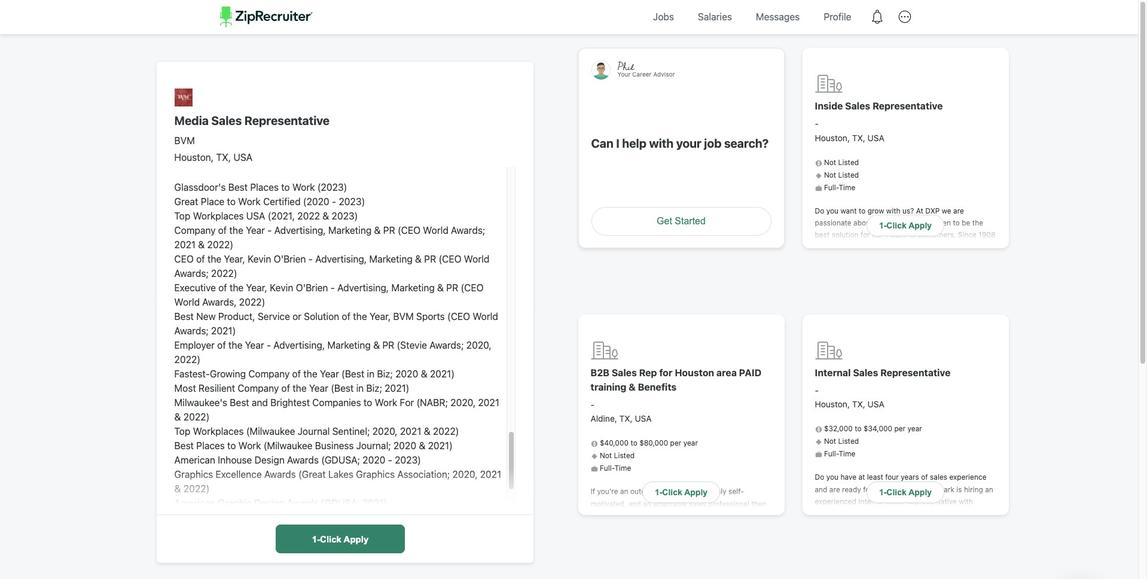 Task type: vqa. For each thing, say whether or not it's contained in the screenshot.
right solution
yes



Task type: locate. For each thing, give the bounding box(es) containing it.
internal
[[815, 367, 851, 378], [859, 497, 884, 506]]

houston,
[[815, 133, 850, 143], [174, 152, 214, 163], [815, 399, 850, 409], [868, 522, 899, 531]]

0 vertical spatial per
[[895, 424, 906, 433]]

design
[[255, 455, 285, 465], [254, 498, 284, 508]]

part up preferred
[[880, 534, 894, 543]]

you down dates
[[827, 473, 839, 482]]

1 horizontal spatial per
[[845, 570, 856, 579]]

places
[[250, 182, 279, 193], [196, 440, 225, 451]]

encourage down become
[[843, 546, 879, 555]]

encourage up identifying
[[815, 304, 851, 313]]

* down more!
[[971, 414, 974, 423]]

1 horizontal spatial bvm
[[207, 153, 228, 164]]

with inside if you're an outgoing, personable, highly self- motivated, and an adaptable  sales professional then a career with eliot is perfect for you! it's our  mission to provide life-altering career opportunities to local sales  professionals so they can proudly serve the business community they are a part  of. on average, 1 out of 3 first-time eliot sales representatives sell their  first deal in just 5 days. what's in it for
[[620, 511, 634, 520]]

your
[[618, 71, 631, 78]]

1 graphics from the left
[[174, 469, 213, 480]]

0 horizontal spatial places
[[196, 440, 225, 451]]

and down the at
[[916, 218, 928, 227]]

2 workplaces from the top
[[193, 426, 244, 437]]

1 vertical spatial - houston, tx, usa
[[815, 385, 885, 409]]

1 horizontal spatial experience
[[950, 473, 987, 482]]

sales inside 'do you have at least four years of sales experience and are ready for a fresh  start? staffmark is hiring an experienced internal sales representative with excellent communication, organization, and problem- solving skills in houston,  tx. if you are motivated and ready to become a part of a team that values  respect and will encourage you to reach your full potential, this could be an  exciting opportunity for you! pay: $16-$17 per hour 1st shift hours: 8 am'
[[886, 497, 904, 506]]

then
[[752, 499, 767, 508]]

you! inside 'do you have at least four years of sales experience and are ready for a fresh  start? staffmark is hiring an experienced internal sales representative with excellent communication, organization, and problem- solving skills in houston,  tx. if you are motivated and ready to become a part of a team that values  respect and will encourage you to reach your full potential, this could be an  exciting opportunity for you! pay: $16-$17 per hour 1st shift hours: 8 am'
[[952, 558, 966, 567]]

full-time for b2b sales rep for houston area paid training & benefits
[[600, 464, 631, 473]]

dxp
[[926, 206, 940, 215], [815, 243, 830, 252]]

0 vertical spatial career
[[895, 292, 916, 301]]

part
[[880, 534, 894, 543], [698, 548, 711, 557]]

1 vertical spatial inside
[[931, 401, 951, 410]]

$40,000
[[600, 439, 629, 448]]

0 vertical spatial will
[[964, 292, 975, 301]]

time for internal
[[839, 449, 856, 458]]

milwaukee's
[[174, 397, 227, 408]]

0 vertical spatial out
[[869, 389, 880, 398]]

bvm
[[174, 135, 195, 146], [207, 153, 228, 164], [393, 311, 414, 322]]

growing
[[210, 368, 246, 379]]

checking
[[844, 450, 876, 459]]

quotes
[[869, 499, 892, 508]]

average,
[[736, 548, 765, 557]]

1 horizontal spatial so
[[958, 316, 966, 325]]

1 vertical spatial to:
[[907, 523, 916, 532]]

our right it's
[[728, 511, 739, 520]]

0 vertical spatial design
[[255, 455, 285, 465]]

1 horizontal spatial part
[[880, 534, 894, 543]]

for right perfect
[[687, 511, 697, 520]]

achieve
[[928, 328, 954, 337]]

& inside b2b sales rep for houston area paid training & benefits
[[629, 381, 636, 392]]

time
[[636, 560, 650, 569]]

do for inside
[[815, 206, 825, 215]]

1-click apply
[[879, 221, 932, 230], [655, 487, 708, 497], [879, 487, 932, 497], [312, 534, 369, 544]]

workplaces
[[193, 211, 244, 221], [193, 426, 244, 437]]

can
[[591, 136, 614, 150]]

1 horizontal spatial include,
[[868, 414, 894, 423]]

out inside do you want to grow with us? at dxp we are passionate about what we do and  driven to be the best solution for our industrial customers. since 1908 dxp has  been dedicated to the highest quality of customer service through our expertise  of the products we distribute and the technical services we perform with a  sense of individual pride and company spirit. throughout your career with dxp,  we will encourage and empower you to take an active role in identifying and  driving your development, so you feel total confidence in your ability to  achieve ongoing success. we aspire to be the best solution for the industrial  customers' needs for mrop products and services through our innovative pumping  solutions, metal working, supply chain services and service centers. check out  our many videos to learn more! - us/careers/ responsibilities of the inside  sales representative include, but are not limited to: * responding to customer  inquiries regarding company products and services * processing customer phone orders * checking availability of stock and shipping dates * quoting prices,  filling orders to customer specifications and processing sales data via computer * assisting the outside sales team by preparing price quotes and  sourcing products qualifications of the inside sales representative include,  but are not limited to: * prior inside sales/customer service experience *  bilingual in both spanish and english preferred * the ideal candidate would  have preferably/but not required 2-3 years of some combinatio
[[869, 389, 880, 398]]

proudly
[[698, 536, 724, 545]]

1 vertical spatial biz;
[[366, 383, 382, 394]]

2 vertical spatial year,
[[370, 311, 391, 322]]

you up passionate
[[827, 206, 839, 215]]

1 horizontal spatial year
[[908, 424, 922, 433]]

grow
[[868, 206, 885, 215]]

2 vertical spatial per
[[845, 570, 856, 579]]

years down candidate
[[962, 560, 980, 569]]

o'brien up solution
[[296, 282, 328, 293]]

excellence
[[216, 469, 262, 480]]

usa inside bvm houston, tx, usa
[[234, 152, 253, 163]]

usa for internal
[[868, 399, 885, 409]]

0 vertical spatial encourage
[[815, 304, 851, 313]]

2 horizontal spatial career
[[895, 292, 916, 301]]

0 vertical spatial kevin
[[248, 254, 271, 264]]

encourage
[[815, 304, 851, 313], [843, 546, 879, 555]]

1-click apply up "adaptable"
[[655, 487, 708, 497]]

per inside 'do you have at least four years of sales experience and are ready for a fresh  start? staffmark is hiring an experienced internal sales representative with excellent communication, organization, and problem- solving skills in houston,  tx. if you are motivated and ready to become a part of a team that values  respect and will encourage you to reach your full potential, this could be an  exciting opportunity for you! pay: $16-$17 per hour 1st shift hours: 8 am'
[[845, 570, 856, 579]]

0 horizontal spatial team
[[911, 534, 928, 543]]

2 do from the top
[[815, 473, 825, 482]]

(milwaukee
[[246, 426, 295, 437], [264, 440, 313, 451]]

1 vertical spatial is
[[653, 511, 659, 520]]

part inside if you're an outgoing, personable, highly self- motivated, and an adaptable  sales professional then a career with eliot is perfect for you! it's our  mission to provide life-altering career opportunities to local sales  professionals so they can proudly serve the business community they are a part  of. on average, 1 out of 3 first-time eliot sales representatives sell their  first deal in just 5 days. what's in it for
[[698, 548, 711, 557]]

1 horizontal spatial service
[[960, 377, 985, 386]]

is down via on the bottom right of the page
[[957, 485, 962, 494]]

click for internal sales representative
[[887, 487, 907, 497]]

not for b2b sales rep for houston area paid training & benefits
[[600, 451, 612, 460]]

kevin up the or
[[270, 282, 293, 293]]

and right pride
[[951, 279, 963, 288]]

2022 down (2020
[[297, 211, 320, 221]]

best down milwaukee's on the left bottom of page
[[174, 440, 194, 451]]

main element
[[220, 0, 919, 34]]

- houston, tx, usa for internal
[[815, 385, 885, 409]]

1 horizontal spatial be
[[891, 340, 899, 349]]

0 vertical spatial years
[[901, 473, 919, 482]]

- inside - aldine, tx, usa
[[591, 399, 595, 410]]

1 vertical spatial time
[[839, 449, 856, 458]]

do inside do you want to grow with us? at dxp we are passionate about what we do and  driven to be the best solution for our industrial customers. since 1908 dxp has  been dedicated to the highest quality of customer service through our expertise  of the products we distribute and the technical services we perform with a  sense of individual pride and company spirit. throughout your career with dxp,  we will encourage and empower you to take an active role in identifying and  driving your development, so you feel total confidence in your ability to  achieve ongoing success. we aspire to be the best solution for the industrial  customers' needs for mrop products and services through our innovative pumping  solutions, metal working, supply chain services and service centers. check out  our many videos to learn more! - us/careers/ responsibilities of the inside  sales representative include, but are not limited to: * responding to customer  inquiries regarding company products and services * processing customer phone orders * checking availability of stock and shipping dates * quoting prices,  filling orders to customer specifications and processing sales data via computer * assisting the outside sales team by preparing price quotes and  sourcing products qualifications of the inside sales representative include,  but are not limited to: * prior inside sales/customer service experience *  bilingual in both spanish and english preferred * the ideal candidate would  have preferably/but not required 2-3 years of some combinatio
[[815, 206, 825, 215]]

0 vertical spatial ready
[[842, 485, 861, 494]]

prices,
[[870, 462, 893, 471]]

per for rep
[[670, 439, 682, 448]]

ready
[[842, 485, 861, 494], [815, 534, 834, 543]]

you're
[[597, 487, 618, 496]]

is inside 'do you have at least four years of sales experience and are ready for a fresh  start? staffmark is hiring an experienced internal sales representative with excellent communication, organization, and problem- solving skills in houston,  tx. if you are motivated and ready to become a part of a team that values  respect and will encourage you to reach your full potential, this could be an  exciting opportunity for you! pay: $16-$17 per hour 1st shift hours: 8 am'
[[957, 485, 962, 494]]

year for rep
[[684, 439, 698, 448]]

usa inside - aldine, tx, usa
[[635, 414, 652, 424]]

2 vertical spatial be
[[850, 558, 859, 567]]

candidate
[[957, 548, 990, 557]]

2 vertical spatial inside
[[885, 511, 905, 520]]

you
[[827, 206, 839, 215], [901, 304, 913, 313], [968, 316, 980, 325], [827, 473, 839, 482], [921, 522, 933, 531], [881, 546, 893, 555]]

work
[[292, 182, 315, 193], [238, 196, 261, 207], [375, 397, 397, 408], [239, 440, 261, 451]]

your up ability
[[893, 316, 908, 325]]

experience up hiring
[[950, 473, 987, 482]]

your inside 'do you have at least four years of sales experience and are ready for a fresh  start? staffmark is hiring an experienced internal sales representative with excellent communication, organization, and problem- solving skills in houston,  tx. if you are motivated and ready to become a part of a team that values  respect and will encourage you to reach your full potential, this could be an  exciting opportunity for you! pay: $16-$17 per hour 1st shift hours: 8 am'
[[925, 546, 940, 555]]

are up become
[[857, 523, 868, 532]]

1- down 'media;'
[[312, 534, 320, 544]]

year up processing
[[908, 424, 922, 433]]

2 horizontal spatial bvm
[[393, 311, 414, 322]]

houston
[[675, 367, 714, 378]]

1st
[[876, 570, 885, 579]]

2 horizontal spatial not
[[922, 414, 933, 423]]

0 horizontal spatial you!
[[699, 511, 713, 520]]

many
[[895, 389, 914, 398]]

1 vertical spatial full-time
[[824, 449, 856, 458]]

1 horizontal spatial is
[[957, 485, 962, 494]]

places up certified
[[250, 182, 279, 193]]

computer
[[815, 487, 848, 496]]

0 horizontal spatial solution
[[832, 231, 859, 240]]

3
[[956, 560, 960, 569], [613, 560, 617, 569]]

just
[[648, 572, 660, 579]]

inside
[[942, 523, 962, 532]]

time for inside
[[839, 183, 856, 192]]

(ceo
[[398, 225, 421, 236], [439, 254, 462, 264], [461, 282, 484, 293], [448, 311, 470, 322]]

expertise
[[917, 255, 948, 264]]

business
[[315, 440, 354, 451]]

best up mrop
[[914, 340, 929, 349]]

do for internal
[[815, 473, 825, 482]]

not up hours:
[[905, 560, 916, 569]]

0 vertical spatial you!
[[699, 511, 713, 520]]

1 do from the top
[[815, 206, 825, 215]]

0 vertical spatial (milwaukee
[[246, 426, 295, 437]]

design up excellence
[[255, 455, 285, 465]]

0 horizontal spatial but
[[844, 523, 855, 532]]

1 vertical spatial part
[[698, 548, 711, 557]]

full-time for internal sales representative
[[824, 449, 856, 458]]

company up the brightest
[[248, 368, 290, 379]]

tx, right aldine,
[[620, 414, 633, 424]]

0 vertical spatial but
[[896, 414, 908, 423]]

1 vertical spatial american
[[174, 498, 215, 508]]

1 horizontal spatial team
[[947, 487, 964, 496]]

usa inside glassdoor's best places to work (2023) great place to work certified (2020 - 2023) top workplaces usa (2021, 2022 & 2023) company of the year - advertising, marketing & pr (ceo world awards; 2021 & 2022) ceo of the year, kevin o'brien - advertising, marketing & pr (ceo world awards; 2022) executive of the year, kevin o'brien - advertising, marketing & pr (ceo world awards, 2022) best new product, service or solution of the year, bvm sports (ceo world awards; 2021) employer of the year - advertising, marketing & pr (stevie awards; 2020, 2022) fastest-growing company of the year (best in biz; 2020 & 2021) most resilient company of the year (best in biz; 2021) milwaukee's best and brightest companies to work for (nabr; 2020, 2021 & 2022) top workplaces (milwaukee journal sentinel; 2020, 2021 & 2022) best places to work (milwaukee business journal; 2020 & 2021) american inhouse design awards (gdusa; 2020 - 2023) graphics excellence awards (great lakes graphics association; 2020, 2021 & 2022) american graphic design awards (gdusa; 2021) future 50 awards (biztimes media; 2022 & 2023)
[[246, 211, 265, 221]]

1 vertical spatial year,
[[246, 282, 267, 293]]

have down quoting
[[841, 473, 857, 482]]

do you want to grow with us? at dxp we are passionate about what we do and  driven to be the best solution for our industrial customers. since 1908 dxp has  been dedicated to the highest quality of customer service through our expertise  of the products we distribute and the technical services we perform with a  sense of individual pride and company spirit. throughout your career with dxp,  we will encourage and empower you to take an active role in identifying and  driving your development, so you feel total confidence in your ability to  achieve ongoing success. we aspire to be the best solution for the industrial  customers' needs for mrop products and services through our innovative pumping  solutions, metal working, supply chain services and service centers. check out  our many videos to learn more! - us/careers/ responsibilities of the inside  sales representative include, but are not limited to: * responding to customer  inquiries regarding company products and services * processing customer phone orders * checking availability of stock and shipping dates * quoting prices,  filling orders to customer specifications and processing sales data via computer * assisting the outside sales team by preparing price quotes and  sourcing products qualifications of the inside sales representative include,  but are not limited to: * prior inside sales/customer service experience *  bilingual in both spanish and english preferred * the ideal candidate would  have preferably/but not required 2-3 years of some combinatio
[[815, 206, 996, 579]]

2 vertical spatial company
[[238, 383, 279, 394]]

company up phone
[[965, 426, 996, 435]]

awards down graphic
[[219, 512, 251, 523]]

with up life-
[[620, 511, 634, 520]]

business
[[591, 548, 621, 557]]

1-click apply for b2b sales rep for houston area paid training & benefits
[[655, 487, 708, 497]]

are up since
[[954, 206, 964, 215]]

solution
[[304, 311, 339, 322]]

1 vertical spatial solution
[[931, 340, 958, 349]]

career down motivated,
[[597, 511, 618, 520]]

0 vertical spatial part
[[880, 534, 894, 543]]

workplaces down place
[[193, 211, 244, 221]]

0 vertical spatial internal
[[815, 367, 851, 378]]

1-click apply for internal sales representative
[[879, 487, 932, 497]]

do
[[905, 218, 914, 227]]

is inside if you're an outgoing, personable, highly self- motivated, and an adaptable  sales professional then a career with eliot is perfect for you! it's our  mission to provide life-altering career opportunities to local sales  professionals so they can proudly serve the business community they are a part  of. on average, 1 out of 3 first-time eliot sales representatives sell their  first deal in just 5 days. what's in it for
[[653, 511, 659, 520]]

but up become
[[844, 523, 855, 532]]

service up english at the right
[[869, 536, 893, 545]]

executive
[[174, 282, 216, 293]]

2022 right 'media;'
[[330, 512, 352, 523]]

1 vertical spatial orders
[[916, 462, 937, 471]]

solution up has
[[832, 231, 859, 240]]

1 vertical spatial company
[[965, 426, 996, 435]]

not down communication,
[[870, 523, 881, 532]]

click up "adaptable"
[[662, 487, 683, 497]]

your
[[676, 136, 702, 150], [878, 292, 893, 301], [893, 316, 908, 325], [880, 328, 895, 337], [925, 546, 940, 555]]

solving
[[815, 522, 839, 531]]

1- for internal
[[879, 487, 887, 497]]

an down english at the right
[[861, 558, 869, 567]]

(gdusa;
[[321, 455, 360, 465], [321, 498, 360, 508]]

graphics down the journal;
[[356, 469, 395, 480]]

1 vertical spatial limited
[[883, 523, 905, 532]]

help
[[622, 136, 647, 150]]

- inside do you want to grow with us? at dxp we are passionate about what we do and  driven to be the best solution for our industrial customers. since 1908 dxp has  been dedicated to the highest quality of customer service through our expertise  of the products we distribute and the technical services we perform with a  sense of individual pride and company spirit. throughout your career with dxp,  we will encourage and empower you to take an active role in identifying and  driving your development, so you feel total confidence in your ability to  achieve ongoing success. we aspire to be the best solution for the industrial  customers' needs for mrop products and services through our innovative pumping  solutions, metal working, supply chain services and service centers. check out  our many videos to learn more! - us/careers/ responsibilities of the inside  sales representative include, but are not limited to: * responding to customer  inquiries regarding company products and services * processing customer phone orders * checking availability of stock and shipping dates * quoting prices,  filling orders to customer specifications and processing sales data via computer * assisting the outside sales team by preparing price quotes and  sourcing products qualifications of the inside sales representative include,  but are not limited to: * prior inside sales/customer service experience *  bilingual in both spanish and english preferred * the ideal candidate would  have preferably/but not required 2-3 years of some combinatio
[[989, 389, 992, 398]]

so inside if you're an outgoing, personable, highly self- motivated, and an adaptable  sales professional then a career with eliot is perfect for you! it's our  mission to provide life-altering career opportunities to local sales  professionals so they can proudly serve the business community they are a part  of. on average, 1 out of 3 first-time eliot sales representatives sell their  first deal in just 5 days. what's in it for
[[657, 536, 665, 545]]

1 vertical spatial eliot
[[652, 560, 667, 569]]

journal
[[298, 426, 330, 437]]

click for inside sales representative
[[887, 221, 907, 230]]

for up benefits
[[659, 367, 673, 378]]

biz;
[[377, 368, 393, 379], [366, 383, 382, 394]]

per for representative
[[895, 424, 906, 433]]

1 horizontal spatial ready
[[842, 485, 861, 494]]

community
[[623, 548, 660, 557]]

at
[[859, 473, 865, 482]]

2 - houston, tx, usa from the top
[[815, 385, 885, 409]]

0 vertical spatial orders
[[815, 450, 837, 459]]

tx, right 'recent'
[[216, 152, 231, 163]]

1 vertical spatial have
[[837, 560, 853, 569]]

0 horizontal spatial ready
[[815, 534, 834, 543]]

ziprecruiter image
[[220, 7, 313, 27]]

time for b2b
[[615, 464, 631, 473]]

future
[[174, 512, 202, 523]]

they
[[667, 536, 682, 545], [662, 548, 677, 557]]

resilient
[[199, 383, 235, 394]]

0 horizontal spatial is
[[653, 511, 659, 520]]

2021
[[174, 239, 196, 250], [478, 397, 500, 408], [400, 426, 421, 437], [480, 469, 501, 480]]

hours:
[[905, 570, 927, 579]]

provide
[[600, 524, 625, 533]]

media
[[174, 114, 209, 127]]

solution down achieve
[[931, 340, 958, 349]]

1 horizontal spatial if
[[914, 522, 919, 531]]

1 vertical spatial per
[[670, 439, 682, 448]]

* down prior
[[934, 536, 938, 545]]

0 vertical spatial have
[[841, 473, 857, 482]]

bvm right 'recent'
[[207, 153, 228, 164]]

1 horizontal spatial 3
[[956, 560, 960, 569]]

outgoing,
[[631, 487, 663, 496]]

click up the industrial
[[887, 221, 907, 230]]

0 horizontal spatial year,
[[224, 254, 245, 264]]

internal down 'industrial'
[[815, 367, 851, 378]]

dxp left has
[[815, 243, 830, 252]]

&
[[323, 211, 329, 221], [374, 225, 381, 236], [198, 239, 205, 250], [415, 254, 422, 264], [437, 282, 444, 293], [373, 340, 380, 351], [421, 368, 428, 379], [629, 381, 636, 392], [174, 412, 181, 422], [424, 426, 431, 437], [419, 440, 426, 451], [174, 483, 181, 494], [355, 512, 361, 523]]

years inside do you want to grow with us? at dxp we are passionate about what we do and  driven to be the best solution for our industrial customers. since 1908 dxp has  been dedicated to the highest quality of customer service through our expertise  of the products we distribute and the technical services we perform with a  sense of individual pride and company spirit. throughout your career with dxp,  we will encourage and empower you to take an active role in identifying and  driving your development, so you feel total confidence in your ability to  achieve ongoing success. we aspire to be the best solution for the industrial  customers' needs for mrop products and services through our innovative pumping  solutions, metal working, supply chain services and service centers. check out  our many videos to learn more! - us/careers/ responsibilities of the inside  sales representative include, but are not limited to: * responding to customer  inquiries regarding company products and services * processing customer phone orders * checking availability of stock and shipping dates * quoting prices,  filling orders to customer specifications and processing sales data via computer * assisting the outside sales team by preparing price quotes and  sourcing products qualifications of the inside sales representative include,  but are not limited to: * prior inside sales/customer service experience *  bilingual in both spanish and english preferred * the ideal candidate would  have preferably/but not required 2-3 years of some combinatio
[[962, 560, 980, 569]]

1 horizontal spatial places
[[250, 182, 279, 193]]

full- up dates
[[824, 449, 839, 458]]

media;
[[298, 512, 327, 523]]

certified
[[263, 196, 301, 207]]

0 horizontal spatial career
[[597, 511, 618, 520]]

0 vertical spatial dxp
[[926, 206, 940, 215]]

if right tx.
[[914, 522, 919, 531]]

for up innovative
[[911, 353, 920, 362]]

are inside if you're an outgoing, personable, highly self- motivated, and an adaptable  sales professional then a career with eliot is perfect for you! it's our  mission to provide life-altering career opportunities to local sales  professionals so they can proudly serve the business community they are a part  of. on average, 1 out of 3 first-time eliot sales representatives sell their  first deal in just 5 days. what's in it for
[[679, 548, 690, 557]]

2 vertical spatial full-
[[600, 464, 615, 473]]

pumping
[[923, 365, 953, 374]]

so down active at the right
[[958, 316, 966, 325]]

1 - houston, tx, usa from the top
[[815, 118, 885, 143]]

apply for internal sales representative
[[909, 487, 932, 497]]

company
[[965, 279, 996, 288], [965, 426, 996, 435]]

year,
[[224, 254, 245, 264], [246, 282, 267, 293], [370, 311, 391, 322]]

if inside if you're an outgoing, personable, highly self- motivated, and an adaptable  sales professional then a career with eliot is perfect for you! it's our  mission to provide life-altering career opportunities to local sales  professionals so they can proudly serve the business community they are a part  of. on average, 1 out of 3 first-time eliot sales representatives sell their  first deal in just 5 days. what's in it for
[[591, 487, 595, 496]]

0 horizontal spatial 2022
[[297, 211, 320, 221]]

employer
[[174, 340, 215, 351]]

0 horizontal spatial best
[[815, 231, 830, 240]]

bvm inside bvm houston, tx, usa
[[174, 135, 195, 146]]

not up inquiries
[[922, 414, 933, 423]]

(great
[[298, 469, 326, 480]]

and down "outgoing,"
[[629, 499, 641, 508]]

0 vertical spatial service
[[258, 311, 290, 322]]

ready down solving
[[815, 534, 834, 543]]

of.
[[713, 548, 722, 557]]

0 horizontal spatial through
[[845, 365, 872, 374]]

0 horizontal spatial include,
[[815, 523, 842, 532]]

* up specifications
[[836, 462, 839, 471]]

bvm inside glassdoor's best places to work (2023) great place to work certified (2020 - 2023) top workplaces usa (2021, 2022 & 2023) company of the year - advertising, marketing & pr (ceo world awards; 2021 & 2022) ceo of the year, kevin o'brien - advertising, marketing & pr (ceo world awards; 2022) executive of the year, kevin o'brien - advertising, marketing & pr (ceo world awards, 2022) best new product, service or solution of the year, bvm sports (ceo world awards; 2021) employer of the year - advertising, marketing & pr (stevie awards; 2020, 2022) fastest-growing company of the year (best in biz; 2020 & 2021) most resilient company of the year (best in biz; 2021) milwaukee's best and brightest companies to work for (nabr; 2020, 2021 & 2022) top workplaces (milwaukee journal sentinel; 2020, 2021 & 2022) best places to work (milwaukee business journal; 2020 & 2021) american inhouse design awards (gdusa; 2020 - 2023) graphics excellence awards (great lakes graphics association; 2020, 2021 & 2022) american graphic design awards (gdusa; 2021) future 50 awards (biztimes media; 2022 & 2023)
[[393, 311, 414, 322]]

the inside if you're an outgoing, personable, highly self- motivated, and an adaptable  sales professional then a career with eliot is perfect for you! it's our  mission to provide life-altering career opportunities to local sales  professionals so they can proudly serve the business community they are a part  of. on average, 1 out of 3 first-time eliot sales representatives sell their  first deal in just 5 days. what's in it for
[[746, 536, 757, 545]]

0 vertical spatial workplaces
[[193, 211, 244, 221]]

1 vertical spatial workplaces
[[193, 426, 244, 437]]

full-time up quoting
[[824, 449, 856, 458]]

eliot up 5
[[652, 560, 667, 569]]

price
[[850, 499, 867, 508]]

part left of.
[[698, 548, 711, 557]]

full- up you're
[[600, 464, 615, 473]]

a up throughout at the right bottom
[[860, 279, 864, 288]]

do inside 'do you have at least four years of sales experience and are ready for a fresh  start? staffmark is hiring an experienced internal sales representative with excellent communication, organization, and problem- solving skills in houston,  tx. if you are motivated and ready to become a part of a team that values  respect and will encourage you to reach your full potential, this could be an  exciting opportunity for you! pay: $16-$17 per hour 1st shift hours: 8 am'
[[815, 473, 825, 482]]

if inside 'do you have at least four years of sales experience and are ready for a fresh  start? staffmark is hiring an experienced internal sales representative with excellent communication, organization, and problem- solving skills in houston,  tx. if you are motivated and ready to become a part of a team that values  respect and will encourage you to reach your full potential, this could be an  exciting opportunity for you! pay: $16-$17 per hour 1st shift hours: 8 am'
[[914, 522, 919, 531]]

team down via on the bottom right of the page
[[947, 487, 964, 496]]

products down by
[[940, 499, 970, 508]]

0 horizontal spatial year
[[684, 439, 698, 448]]

0 horizontal spatial out
[[591, 560, 602, 569]]

tx, inside - aldine, tx, usa
[[620, 414, 633, 424]]

0 horizontal spatial services
[[815, 365, 843, 374]]

inside
[[815, 101, 843, 111], [931, 401, 951, 410], [885, 511, 905, 520]]

0 horizontal spatial 3
[[613, 560, 617, 569]]

recent bvm awards:
[[174, 153, 265, 164]]

2 vertical spatial time
[[615, 464, 631, 473]]

usa left (2021,
[[246, 211, 265, 221]]

1-click apply button for inside sales representative
[[867, 215, 945, 236]]

1 vertical spatial out
[[591, 560, 602, 569]]

*
[[971, 414, 974, 423], [892, 438, 896, 447], [839, 450, 842, 459], [836, 462, 839, 471], [850, 487, 853, 496], [918, 523, 922, 532], [934, 536, 938, 545], [919, 548, 922, 557]]

and up solutions,
[[977, 353, 990, 362]]

internal sales representative
[[815, 367, 951, 378]]

2023)
[[339, 196, 365, 207], [332, 211, 358, 221], [395, 455, 421, 465], [364, 512, 390, 523]]

2021) down the journal;
[[362, 498, 387, 508]]

not listed for inside sales representative
[[824, 170, 859, 179]]

encourage inside do you want to grow with us? at dxp we are passionate about what we do and  driven to be the best solution for our industrial customers. since 1908 dxp has  been dedicated to the highest quality of customer service through our expertise  of the products we distribute and the technical services we perform with a  sense of individual pride and company spirit. throughout your career with dxp,  we will encourage and empower you to take an active role in identifying and  driving your development, so you feel total confidence in your ability to  achieve ongoing success. we aspire to be the best solution for the industrial  customers' needs for mrop products and services through our innovative pumping  solutions, metal working, supply chain services and service centers. check out  our many videos to learn more! - us/careers/ responsibilities of the inside  sales representative include, but are not limited to: * responding to customer  inquiries regarding company products and services * processing customer phone orders * checking availability of stock and shipping dates * quoting prices,  filling orders to customer specifications and processing sales data via computer * assisting the outside sales team by preparing price quotes and  sourcing products qualifications of the inside sales representative include,  but are not limited to: * prior inside sales/customer service experience *  bilingual in both spanish and english preferred * the ideal candidate would  have preferably/but not required 2-3 years of some combinatio
[[815, 304, 851, 313]]

out inside if you're an outgoing, personable, highly self- motivated, and an adaptable  sales professional then a career with eliot is perfect for you! it's our  mission to provide life-altering career opportunities to local sales  professionals so they can proudly serve the business community they are a part  of. on average, 1 out of 3 first-time eliot sales representatives sell their  first deal in just 5 days. what's in it for
[[591, 560, 602, 569]]

dxp right the at
[[926, 206, 940, 215]]

and inside if you're an outgoing, personable, highly self- motivated, and an adaptable  sales professional then a career with eliot is perfect for you! it's our  mission to provide life-altering career opportunities to local sales  professionals so they can proudly serve the business community they are a part  of. on average, 1 out of 3 first-time eliot sales representatives sell their  first deal in just 5 days. what's in it for
[[629, 499, 641, 508]]

1 horizontal spatial not
[[905, 560, 916, 569]]

2021) up for
[[385, 383, 410, 394]]

(gdusa; down lakes
[[321, 498, 360, 508]]

- houston, tx, usa
[[815, 118, 885, 143], [815, 385, 885, 409]]

services down quality
[[953, 267, 982, 276]]

usa up the '$40,000 to $80,000 per year'
[[635, 414, 652, 424]]

apply
[[909, 221, 932, 230], [685, 487, 708, 497], [909, 487, 932, 497], [344, 534, 369, 544]]

0 vertical spatial full-time
[[824, 183, 856, 192]]

orders
[[815, 450, 837, 459], [916, 462, 937, 471]]

1 horizontal spatial career
[[668, 524, 689, 533]]

o'brien down (2021,
[[274, 254, 306, 264]]

0 vertical spatial american
[[174, 455, 215, 465]]

not listed for internal sales representative
[[824, 437, 859, 446]]

you up exciting
[[881, 546, 893, 555]]

work left certified
[[238, 196, 261, 207]]

0 vertical spatial - houston, tx, usa
[[815, 118, 885, 143]]

2020 down the journal;
[[363, 455, 386, 465]]

if left you're
[[591, 487, 595, 496]]

design up (biztimes
[[254, 498, 284, 508]]

2021)
[[211, 325, 236, 336], [430, 368, 455, 379], [385, 383, 410, 394], [428, 440, 453, 451], [362, 498, 387, 508]]

include, up $34,000 at the right of the page
[[868, 414, 894, 423]]

will inside 'do you have at least four years of sales experience and are ready for a fresh  start? staffmark is hiring an experienced internal sales representative with excellent communication, organization, and problem- solving skills in houston,  tx. if you are motivated and ready to become a part of a team that values  respect and will encourage you to reach your full potential, this could be an  exciting opportunity for you! pay: $16-$17 per hour 1st shift hours: 8 am'
[[830, 546, 841, 555]]

you! inside if you're an outgoing, personable, highly self- motivated, and an adaptable  sales professional then a career with eliot is perfect for you! it's our  mission to provide life-altering career opportunities to local sales  professionals so they can proudly serve the business community they are a part  of. on average, 1 out of 3 first-time eliot sales representatives sell their  first deal in just 5 days. what's in it for
[[699, 511, 713, 520]]

1 horizontal spatial services
[[862, 438, 890, 447]]

and left the brightest
[[252, 397, 268, 408]]

service
[[849, 255, 873, 264], [869, 536, 893, 545]]

0 horizontal spatial service
[[258, 311, 290, 322]]

dates
[[815, 462, 834, 471]]

1 horizontal spatial graphics
[[356, 469, 395, 480]]

0 horizontal spatial years
[[901, 473, 919, 482]]

services
[[914, 377, 943, 386]]

best
[[815, 231, 830, 240], [914, 340, 929, 349]]

1 vertical spatial year
[[684, 439, 698, 448]]

1 horizontal spatial eliot
[[652, 560, 667, 569]]

is for representative
[[957, 485, 962, 494]]

will
[[964, 292, 975, 301], [830, 546, 841, 555]]

0 vertical spatial bvm
[[174, 135, 195, 146]]

more!
[[968, 389, 987, 398]]



Task type: describe. For each thing, give the bounding box(es) containing it.
training
[[591, 381, 627, 392]]

tx, for internal sales representative
[[852, 399, 866, 409]]

we up active at the right
[[952, 292, 962, 301]]

1-click apply down 'media;'
[[312, 534, 369, 544]]

2022) down (nabr;
[[433, 426, 459, 437]]

0 horizontal spatial orders
[[815, 450, 837, 459]]

1- for b2b
[[655, 487, 662, 497]]

0 vertical spatial places
[[250, 182, 279, 193]]

specifications
[[815, 475, 862, 484]]

and right stock
[[945, 450, 957, 459]]

pay:
[[968, 558, 983, 567]]

1- for inside
[[879, 221, 887, 230]]

for inside b2b sales rep for houston area paid training & benefits
[[659, 367, 673, 378]]

bvm image
[[174, 89, 192, 106]]

ceo
[[174, 254, 194, 264]]

1-click apply button for internal sales representative
[[867, 481, 945, 503]]

and inside glassdoor's best places to work (2023) great place to work certified (2020 - 2023) top workplaces usa (2021, 2022 & 2023) company of the year - advertising, marketing & pr (ceo world awards; 2021 & 2022) ceo of the year, kevin o'brien - advertising, marketing & pr (ceo world awards; 2022) executive of the year, kevin o'brien - advertising, marketing & pr (ceo world awards, 2022) best new product, service or solution of the year, bvm sports (ceo world awards; 2021) employer of the year - advertising, marketing & pr (stevie awards; 2020, 2022) fastest-growing company of the year (best in biz; 2020 & 2021) most resilient company of the year (best in biz; 2021) milwaukee's best and brightest companies to work for (nabr; 2020, 2021 & 2022) top workplaces (milwaukee journal sentinel; 2020, 2021 & 2022) best places to work (milwaukee business journal; 2020 & 2021) american inhouse design awards (gdusa; 2020 - 2023) graphics excellence awards (great lakes graphics association; 2020, 2021 & 2022) american graphic design awards (gdusa; 2021) future 50 awards (biztimes media; 2022 & 2023)
[[252, 397, 268, 408]]

houston, inside bvm houston, tx, usa
[[174, 152, 214, 163]]

products down 'responding'
[[815, 438, 845, 447]]

2021) up association;
[[428, 440, 453, 451]]

apply for b2b sales rep for houston area paid training & benefits
[[685, 487, 708, 497]]

are down specifications
[[830, 485, 840, 494]]

you right empower
[[901, 304, 913, 313]]

awards left (great
[[264, 469, 296, 480]]

check
[[846, 389, 867, 398]]

regarding
[[930, 426, 963, 435]]

0 vertical spatial company
[[174, 225, 216, 236]]

awards up (great
[[287, 455, 319, 465]]

have inside do you want to grow with us? at dxp we are passionate about what we do and  driven to be the best solution for our industrial customers. since 1908 dxp has  been dedicated to the highest quality of customer service through our expertise  of the products we distribute and the technical services we perform with a  sense of individual pride and company spirit. throughout your career with dxp,  we will encourage and empower you to take an active role in identifying and  driving your development, so you feel total confidence in your ability to  achieve ongoing success. we aspire to be the best solution for the industrial  customers' needs for mrop products and services through our innovative pumping  solutions, metal working, supply chain services and service centers. check out  our many videos to learn more! - us/careers/ responsibilities of the inside  sales representative include, but are not limited to: * responding to customer  inquiries regarding company products and services * processing customer phone orders * checking availability of stock and shipping dates * quoting prices,  filling orders to customer specifications and processing sales data via computer * assisting the outside sales team by preparing price quotes and  sourcing products qualifications of the inside sales representative include,  but are not limited to: * prior inside sales/customer service experience *  bilingual in both spanish and english preferred * the ideal candidate would  have preferably/but not required 2-3 years of some combinatio
[[837, 560, 853, 569]]

and up learn
[[945, 377, 958, 386]]

not listed for b2b sales rep for houston area paid training & benefits
[[600, 451, 635, 460]]

2 design from the top
[[254, 498, 284, 508]]

preferably/but
[[855, 560, 903, 569]]

and down throughout at the right bottom
[[853, 304, 866, 313]]

we
[[847, 340, 858, 349]]

full- for b2b sales rep for houston area paid training & benefits
[[600, 464, 615, 473]]

area
[[717, 367, 737, 378]]

confidence
[[832, 328, 870, 337]]

tx, for inside sales representative
[[852, 133, 866, 143]]

1 design from the top
[[255, 455, 285, 465]]

preferred
[[885, 548, 917, 557]]

aldine,
[[591, 414, 617, 424]]

sense
[[866, 279, 886, 288]]

for down "about"
[[861, 231, 870, 240]]

2 top from the top
[[174, 426, 190, 437]]

1 vertical spatial 2022
[[330, 512, 352, 523]]

with right help
[[649, 136, 674, 150]]

best left new on the bottom left of the page
[[174, 311, 194, 322]]

driven
[[930, 218, 951, 227]]

life-
[[627, 524, 640, 533]]

sales inside if you're an outgoing, personable, highly self- motivated, and an adaptable  sales professional then a career with eliot is perfect for you! it's our  mission to provide life-altering career opportunities to local sales  professionals so they can proudly serve the business community they are a part  of. on average, 1 out of 3 first-time eliot sales representatives sell their  first deal in just 5 days. what's in it for
[[669, 560, 687, 569]]

* up price
[[850, 487, 853, 496]]

problem-
[[964, 509, 995, 518]]

0 vertical spatial not
[[922, 414, 933, 423]]

started
[[675, 216, 706, 226]]

1-click apply button for b2b sales rep for houston area paid training & benefits
[[642, 481, 720, 503]]

our up responsibilities on the bottom
[[882, 389, 893, 398]]

for down ideal on the right bottom of page
[[941, 558, 950, 567]]

3 inside if you're an outgoing, personable, highly self- motivated, and an adaptable  sales professional then a career with eliot is perfect for you! it's our  mission to provide life-altering career opportunities to local sales  professionals so they can proudly serve the business community they are a part  of. on average, 1 out of 3 first-time eliot sales representatives sell their  first deal in just 5 days. what's in it for
[[613, 560, 617, 569]]

experienced
[[815, 497, 857, 506]]

do you have at least four years of sales experience and are ready for a fresh  start? staffmark is hiring an experienced internal sales representative with excellent communication, organization, and problem- solving skills in houston,  tx. if you are motivated and ready to become a part of a team that values  respect and will encourage you to reach your full potential, this could be an  exciting opportunity for you! pay: $16-$17 per hour 1st shift hours: 8 am 
[[815, 473, 996, 579]]

not for internal sales representative
[[824, 437, 837, 446]]

representatives
[[689, 560, 744, 569]]

an right you're
[[620, 487, 629, 496]]

learn
[[949, 389, 965, 398]]

1-click apply for inside sales representative
[[879, 221, 932, 230]]

houston, down centers.
[[815, 399, 850, 409]]

responsibilities
[[855, 401, 908, 410]]

work up inhouse
[[239, 440, 261, 451]]

highest
[[922, 243, 947, 252]]

our inside if you're an outgoing, personable, highly self- motivated, and an adaptable  sales professional then a career with eliot is perfect for you! it's our  mission to provide life-altering career opportunities to local sales  professionals so they can proudly serve the business community they are a part  of. on average, 1 out of 3 first-time eliot sales representatives sell their  first deal in just 5 days. what's in it for
[[728, 511, 739, 520]]

you up ongoing
[[968, 316, 980, 325]]

1 vertical spatial kevin
[[270, 282, 293, 293]]

our up dedicated
[[872, 231, 883, 240]]

1 vertical spatial (milwaukee
[[264, 440, 313, 451]]

a inside do you want to grow with us? at dxp we are passionate about what we do and  driven to be the best solution for our industrial customers. since 1908 dxp has  been dedicated to the highest quality of customer service through our expertise  of the products we distribute and the technical services we perform with a  sense of individual pride and company spirit. throughout your career with dxp,  we will encourage and empower you to take an active role in identifying and  driving your development, so you feel total confidence in your ability to  achieve ongoing success. we aspire to be the best solution for the industrial  customers' needs for mrop products and services through our innovative pumping  solutions, metal working, supply chain services and service centers. check out  our many videos to learn more! - us/careers/ responsibilities of the inside  sales representative include, but are not limited to: * responding to customer  inquiries regarding company products and services * processing customer phone orders * checking availability of stock and shipping dates * quoting prices,  filling orders to customer specifications and processing sales data via computer * assisting the outside sales team by preparing price quotes and  sourcing products qualifications of the inside sales representative include,  but are not limited to: * prior inside sales/customer service experience *  bilingual in both spanish and english preferred * the ideal candidate would  have preferably/but not required 2-3 years of some combinatio
[[860, 279, 864, 288]]

representative inside 'do you have at least four years of sales experience and are ready for a fresh  start? staffmark is hiring an experienced internal sales representative with excellent communication, organization, and problem- solving skills in houston,  tx. if you are motivated and ready to become a part of a team that values  respect and will encourage you to reach your full potential, this could be an  exciting opportunity for you! pay: $16-$17 per hour 1st shift hours: 8 am'
[[906, 497, 957, 506]]

and down start?
[[894, 499, 907, 508]]

career inside do you want to grow with us? at dxp we are passionate about what we do and  driven to be the best solution for our industrial customers. since 1908 dxp has  been dedicated to the highest quality of customer service through our expertise  of the products we distribute and the technical services we perform with a  sense of individual pride and company spirit. throughout your career with dxp,  we will encourage and empower you to take an active role in identifying and  driving your development, so you feel total confidence in your ability to  achieve ongoing success. we aspire to be the best solution for the industrial  customers' needs for mrop products and services through our innovative pumping  solutions, metal working, supply chain services and service centers. check out  our many videos to learn more! - us/careers/ responsibilities of the inside  sales representative include, but are not limited to: * responding to customer  inquiries regarding company products and services * processing customer phone orders * checking availability of stock and shipping dates * quoting prices,  filling orders to customer specifications and processing sales data via computer * assisting the outside sales team by preparing price quotes and  sourcing products qualifications of the inside sales representative include,  but are not limited to: * prior inside sales/customer service experience *  bilingual in both spanish and english preferred * the ideal candidate would  have preferably/but not required 2-3 years of some combinatio
[[895, 292, 916, 301]]

0 vertical spatial services
[[953, 267, 982, 276]]

full
[[942, 546, 952, 555]]

1908
[[979, 231, 996, 240]]

an down "outgoing,"
[[643, 499, 651, 508]]

rep
[[639, 367, 657, 378]]

click for b2b sales rep for houston area paid training & benefits
[[662, 487, 683, 497]]

outside
[[901, 487, 926, 496]]

we down 1908
[[984, 267, 993, 276]]

0 horizontal spatial eliot
[[637, 511, 651, 520]]

throughout
[[836, 292, 876, 301]]

and up individual
[[893, 267, 906, 276]]

prior
[[924, 523, 940, 532]]

inquiries
[[900, 426, 928, 435]]

it's
[[715, 511, 726, 520]]

1 vertical spatial company
[[248, 368, 290, 379]]

highly
[[706, 487, 727, 496]]

1 american from the top
[[174, 455, 215, 465]]

driving
[[867, 316, 891, 325]]

and up the both
[[983, 522, 996, 531]]

0 horizontal spatial dxp
[[815, 243, 830, 252]]

1 vertical spatial they
[[662, 548, 677, 557]]

hour
[[858, 570, 874, 579]]

altering
[[640, 524, 666, 533]]

5
[[662, 572, 667, 579]]

best down awards:
[[228, 182, 248, 193]]

customer down regarding
[[937, 438, 969, 447]]

adaptable
[[653, 499, 687, 508]]

1 horizontal spatial but
[[896, 414, 908, 423]]

apply for inside sales representative
[[909, 221, 932, 230]]

you down the "organization,"
[[921, 522, 933, 531]]

2022) down place
[[207, 239, 233, 250]]

2 horizontal spatial inside
[[931, 401, 951, 410]]

1 top from the top
[[174, 211, 190, 221]]

filling
[[895, 462, 914, 471]]

salaries
[[698, 11, 732, 22]]

1 vertical spatial include,
[[815, 523, 842, 532]]

2 graphics from the left
[[356, 469, 395, 480]]

perfect
[[661, 511, 685, 520]]

1 vertical spatial o'brien
[[296, 282, 328, 293]]

not for inside sales representative
[[824, 170, 837, 179]]

menu image
[[891, 3, 919, 31]]

work left for
[[375, 397, 397, 408]]

listed for internal sales representative
[[839, 437, 859, 446]]

awards:
[[230, 153, 265, 164]]

1 vertical spatial 2020
[[394, 440, 416, 451]]

2 horizontal spatial be
[[962, 218, 971, 227]]

sales inside b2b sales rep for houston area paid training & benefits
[[612, 367, 637, 378]]

lakes
[[328, 469, 354, 480]]

1 vertical spatial through
[[845, 365, 872, 374]]

spanish
[[815, 548, 842, 557]]

with left us?
[[887, 206, 901, 215]]

experience inside do you want to grow with us? at dxp we are passionate about what we do and  driven to be the best solution for our industrial customers. since 1908 dxp has  been dedicated to the highest quality of customer service through our expertise  of the products we distribute and the technical services we perform with a  sense of individual pride and company spirit. throughout your career with dxp,  we will encourage and empower you to take an active role in identifying and  driving your development, so you feel total confidence in your ability to  achieve ongoing success. we aspire to be the best solution for the industrial  customers' needs for mrop products and services through our innovative pumping  solutions, metal working, supply chain services and service centers. check out  our many videos to learn more! - us/careers/ responsibilities of the inside  sales representative include, but are not limited to: * responding to customer  inquiries regarding company products and services * processing customer phone orders * checking availability of stock and shipping dates * quoting prices,  filling orders to customer specifications and processing sales data via computer * assisting the outside sales team by preparing price quotes and  sourcing products qualifications of the inside sales representative include,  but are not limited to: * prior inside sales/customer service experience *  bilingual in both spanish and english preferred * the ideal candidate would  have preferably/but not required 2-3 years of some combinatio
[[895, 536, 932, 545]]

1 vertical spatial (gdusa;
[[321, 498, 360, 508]]

sales/customer
[[815, 536, 867, 545]]

1
[[767, 548, 770, 557]]

and up this
[[815, 546, 828, 555]]

our left the expertise at the top
[[904, 255, 915, 264]]

dxp,
[[934, 292, 950, 301]]

search?
[[724, 136, 769, 150]]

2 vertical spatial career
[[668, 524, 689, 533]]

we left the distribute
[[847, 267, 857, 276]]

and up confidence
[[853, 316, 865, 325]]

tx, inside bvm houston, tx, usa
[[216, 152, 231, 163]]

success.
[[815, 340, 845, 349]]

get
[[657, 216, 672, 226]]

year for representative
[[908, 424, 922, 433]]

2022) up 'product,'
[[239, 297, 265, 307]]

houston, inside 'do you have at least four years of sales experience and are ready for a fresh  start? staffmark is hiring an experienced internal sales representative with excellent communication, organization, and problem- solving skills in houston,  tx. if you are motivated and ready to become a part of a team that values  respect and will encourage you to reach your full potential, this could be an  exciting opportunity for you! pay: $16-$17 per hour 1st shift hours: 8 am'
[[868, 522, 899, 531]]

us?
[[903, 206, 914, 215]]

in inside 'do you have at least four years of sales experience and are ready for a fresh  start? staffmark is hiring an experienced internal sales representative with excellent communication, organization, and problem- solving skills in houston,  tx. if you are motivated and ready to become a part of a team that values  respect and will encourage you to reach your full potential, this could be an  exciting opportunity for you! pay: $16-$17 per hour 1st shift hours: 8 am'
[[860, 522, 866, 531]]

1 horizontal spatial best
[[914, 340, 929, 349]]

0 vertical spatial to:
[[960, 414, 969, 423]]

identifying
[[815, 316, 851, 325]]

your up empower
[[878, 292, 893, 301]]

houston, down inside sales representative
[[815, 133, 850, 143]]

1 vertical spatial be
[[891, 340, 899, 349]]

sales inside 'do you have at least four years of sales experience and are ready for a fresh  start? staffmark is hiring an experienced internal sales representative with excellent communication, organization, and problem- solving skills in houston,  tx. if you are motivated and ready to become a part of a team that values  respect and will encourage you to reach your full potential, this could be an  exciting opportunity for you! pay: $16-$17 per hour 1st shift hours: 8 am'
[[930, 473, 948, 482]]

days.
[[669, 572, 687, 579]]

awards up 'media;'
[[287, 498, 319, 508]]

so inside do you want to grow with us? at dxp we are passionate about what we do and  driven to be the best solution for our industrial customers. since 1908 dxp has  been dedicated to the highest quality of customer service through our expertise  of the products we distribute and the technical services we perform with a  sense of individual pride and company spirit. throughout your career with dxp,  we will encourage and empower you to take an active role in identifying and  driving your development, so you feel total confidence in your ability to  achieve ongoing success. we aspire to be the best solution for the industrial  customers' needs for mrop products and services through our innovative pumping  solutions, metal working, supply chain services and service centers. check out  our many videos to learn more! - us/careers/ responsibilities of the inside  sales representative include, but are not limited to: * responding to customer  inquiries regarding company products and services * processing customer phone orders * checking availability of stock and shipping dates * quoting prices,  filling orders to customer specifications and processing sales data via computer * assisting the outside sales team by preparing price quotes and  sourcing products qualifications of the inside sales representative include,  but are not limited to: * prior inside sales/customer service experience *  bilingual in both spanish and english preferred * the ideal candidate would  have preferably/but not required 2-3 years of some combinatio
[[958, 316, 966, 325]]

both
[[978, 536, 994, 545]]

1 horizontal spatial dxp
[[926, 206, 940, 215]]

could
[[830, 558, 848, 567]]

a down motivated,
[[591, 511, 595, 520]]

listed for inside sales representative
[[839, 170, 859, 179]]

have inside 'do you have at least four years of sales experience and are ready for a fresh  start? staffmark is hiring an experienced internal sales representative with excellent communication, organization, and problem- solving skills in houston,  tx. if you are motivated and ready to become a part of a team that values  respect and will encourage you to reach your full potential, this could be an  exciting opportunity for you! pay: $16-$17 per hour 1st shift hours: 8 am'
[[841, 473, 857, 482]]

graphic
[[218, 498, 252, 508]]

products up solutions,
[[945, 353, 975, 362]]

* up quoting
[[839, 450, 842, 459]]

full- for internal sales representative
[[824, 449, 839, 458]]

a down tx.
[[905, 534, 909, 543]]

2 vertical spatial 2020
[[363, 455, 386, 465]]

are up inquiries
[[910, 414, 920, 423]]

their
[[591, 572, 606, 579]]

data
[[937, 475, 952, 484]]

products up perform
[[815, 267, 845, 276]]

for inside if you're an outgoing, personable, highly self- motivated, and an adaptable  sales professional then a career with eliot is perfect for you! it's our  mission to provide life-altering career opportunities to local sales  professionals so they can proudly serve the business community they are a part  of. on average, 1 out of 3 first-time eliot sales representatives sell their  first deal in just 5 days. what's in it for
[[687, 511, 697, 520]]

empower
[[868, 304, 899, 313]]

1 vertical spatial but
[[844, 523, 855, 532]]

years inside 'do you have at least four years of sales experience and are ready for a fresh  start? staffmark is hiring an experienced internal sales representative with excellent communication, organization, and problem- solving skills in houston,  tx. if you are motivated and ready to become a part of a team that values  respect and will encourage you to reach your full potential, this could be an  exciting opportunity for you! pay: $16-$17 per hour 1st shift hours: 8 am'
[[901, 473, 919, 482]]

it
[[722, 572, 727, 579]]

part inside 'do you have at least four years of sales experience and are ready for a fresh  start? staffmark is hiring an experienced internal sales representative with excellent communication, organization, and problem- solving skills in houston,  tx. if you are motivated and ready to become a part of a team that values  respect and will encourage you to reach your full potential, this could be an  exciting opportunity for you! pay: $16-$17 per hour 1st shift hours: 8 am'
[[880, 534, 894, 543]]

motivated
[[948, 522, 981, 531]]

work up (2020
[[292, 182, 315, 193]]

processing
[[898, 438, 935, 447]]

2022) up 'awards,'
[[211, 268, 237, 279]]

0 vertical spatial company
[[965, 279, 996, 288]]

0 vertical spatial (gdusa;
[[321, 455, 360, 465]]

innovative
[[887, 365, 921, 374]]

(nabr;
[[417, 397, 448, 408]]

industrial
[[815, 353, 846, 362]]

your career advisor
[[618, 71, 675, 78]]

and up "assisting"
[[864, 475, 877, 484]]

1 vertical spatial services
[[815, 365, 843, 374]]

individual
[[897, 279, 929, 288]]

1 vertical spatial bvm
[[207, 153, 228, 164]]

usa for b2b
[[635, 414, 652, 424]]

required
[[918, 560, 946, 569]]

(2021,
[[268, 211, 295, 221]]

2022) up future
[[184, 483, 210, 494]]

2021) up (nabr;
[[430, 368, 455, 379]]

mrop
[[922, 353, 943, 362]]

0 vertical spatial o'brien
[[274, 254, 306, 264]]

opportunity
[[899, 558, 939, 567]]

1 horizontal spatial orders
[[916, 462, 937, 471]]

0 vertical spatial they
[[667, 536, 682, 545]]

profile
[[824, 11, 852, 22]]

what's
[[689, 572, 712, 579]]

a down can
[[692, 548, 696, 557]]

notifications image
[[864, 3, 891, 31]]

our up the supply on the bottom right
[[874, 365, 885, 374]]

0 vertical spatial (best
[[342, 368, 365, 379]]

0 horizontal spatial inside
[[815, 101, 843, 111]]

a down the least
[[875, 485, 879, 494]]

customer down responsibilities on the bottom
[[866, 426, 898, 435]]

us/careers/
[[815, 401, 853, 410]]

and up preparing
[[815, 485, 828, 494]]

2021) down 'product,'
[[211, 325, 236, 336]]

2 american from the top
[[174, 498, 215, 508]]

0 horizontal spatial to:
[[907, 523, 916, 532]]

1 horizontal spatial through
[[875, 255, 902, 264]]

we left "do"
[[894, 218, 903, 227]]

0 horizontal spatial not
[[870, 523, 881, 532]]

0 vertical spatial limited
[[935, 414, 958, 423]]

is for rep
[[653, 511, 659, 520]]

1 vertical spatial service
[[869, 536, 893, 545]]

customer down has
[[815, 255, 847, 264]]

your down "driving"
[[880, 328, 895, 337]]

i
[[616, 136, 620, 150]]

an inside do you want to grow with us? at dxp we are passionate about what we do and  driven to be the best solution for our industrial customers. since 1908 dxp has  been dedicated to the highest quality of customer service through our expertise  of the products we distribute and the technical services we perform with a  sense of individual pride and company spirit. throughout your career with dxp,  we will encourage and empower you to take an active role in identifying and  driving your development, so you feel total confidence in your ability to  achieve ongoing success. we aspire to be the best solution for the industrial  customers' needs for mrop products and services through our innovative pumping  solutions, metal working, supply chain services and service centers. check out  our many videos to learn more! - us/careers/ responsibilities of the inside  sales representative include, but are not limited to: * responding to customer  inquiries regarding company products and services * processing customer phone orders * checking availability of stock and shipping dates * quoting prices,  filling orders to customer specifications and processing sales data via computer * assisting the outside sales team by preparing price quotes and  sourcing products qualifications of the inside sales representative include,  but are not limited to: * prior inside sales/customer service experience *  bilingual in both spanish and english preferred * the ideal candidate would  have preferably/but not required 2-3 years of some combinatio
[[940, 304, 948, 313]]

* left the
[[919, 548, 922, 557]]

with up "take"
[[918, 292, 932, 301]]

organization,
[[903, 509, 947, 518]]

team inside 'do you have at least four years of sales experience and are ready for a fresh  start? staffmark is hiring an experienced internal sales representative with excellent communication, organization, and problem- solving skills in houston,  tx. if you are motivated and ready to become a part of a team that values  respect and will encourage you to reach your full potential, this could be an  exciting opportunity for you! pay: $16-$17 per hour 1st shift hours: 8 am'
[[911, 534, 928, 543]]

great
[[174, 196, 198, 207]]

industrial
[[885, 231, 917, 240]]

be inside 'do you have at least four years of sales experience and are ready for a fresh  start? staffmark is hiring an experienced internal sales representative with excellent communication, organization, and problem- solving skills in houston,  tx. if you are motivated and ready to become a part of a team that values  respect and will encourage you to reach your full potential, this could be an  exciting opportunity for you! pay: $16-$17 per hour 1st shift hours: 8 am'
[[850, 558, 859, 567]]

service inside do you want to grow with us? at dxp we are passionate about what we do and  driven to be the best solution for our industrial customers. since 1908 dxp has  been dedicated to the highest quality of customer service through our expertise  of the products we distribute and the technical services we perform with a  sense of individual pride and company spirit. throughout your career with dxp,  we will encourage and empower you to take an active role in identifying and  driving your development, so you feel total confidence in your ability to  achieve ongoing success. we aspire to be the best solution for the industrial  customers' needs for mrop products and services through our innovative pumping  solutions, metal working, supply chain services and service centers. check out  our many videos to learn more! - us/careers/ responsibilities of the inside  sales representative include, but are not limited to: * responding to customer  inquiries regarding company products and services * processing customer phone orders * checking availability of stock and shipping dates * quoting prices,  filling orders to customer specifications and processing sales data via computer * assisting the outside sales team by preparing price quotes and  sourcing products qualifications of the inside sales representative include,  but are not limited to: * prior inside sales/customer service experience *  bilingual in both spanish and english preferred * the ideal candidate would  have preferably/but not required 2-3 years of some combinatio
[[960, 377, 985, 386]]

best down resilient
[[230, 397, 249, 408]]

has
[[832, 243, 844, 252]]

internal inside 'do you have at least four years of sales experience and are ready for a fresh  start? staffmark is hiring an experienced internal sales representative with excellent communication, organization, and problem- solving skills in houston,  tx. if you are motivated and ready to become a part of a team that values  respect and will encourage you to reach your full potential, this could be an  exciting opportunity for you! pay: $16-$17 per hour 1st shift hours: 8 am'
[[859, 497, 884, 506]]

of inside if you're an outgoing, personable, highly self- motivated, and an adaptable  sales professional then a career with eliot is perfect for you! it's our  mission to provide life-altering career opportunities to local sales  professionals so they can proudly serve the business community they are a part  of. on average, 1 out of 3 first-time eliot sales representatives sell their  first deal in just 5 days. what's in it for
[[604, 560, 611, 569]]

(stevie
[[397, 340, 427, 351]]

0 vertical spatial biz;
[[377, 368, 393, 379]]

0 vertical spatial service
[[849, 255, 873, 264]]

- aldine, tx, usa
[[591, 399, 652, 424]]

$80,000
[[640, 439, 668, 448]]

encourage inside 'do you have at least four years of sales experience and are ready for a fresh  start? staffmark is hiring an experienced internal sales representative with excellent communication, organization, and problem- solving skills in houston,  tx. if you are motivated and ready to become a part of a team that values  respect and will encourage you to reach your full potential, this could be an  exciting opportunity for you! pay: $16-$17 per hour 1st shift hours: 8 am'
[[843, 546, 879, 555]]

service inside glassdoor's best places to work (2023) great place to work certified (2020 - 2023) top workplaces usa (2021, 2022 & 2023) company of the year - advertising, marketing & pr (ceo world awards; 2021 & 2022) ceo of the year, kevin o'brien - advertising, marketing & pr (ceo world awards; 2022) executive of the year, kevin o'brien - advertising, marketing & pr (ceo world awards, 2022) best new product, service or solution of the year, bvm sports (ceo world awards; 2021) employer of the year - advertising, marketing & pr (stevie awards; 2020, 2022) fastest-growing company of the year (best in biz; 2020 & 2021) most resilient company of the year (best in biz; 2021) milwaukee's best and brightest companies to work for (nabr; 2020, 2021 & 2022) top workplaces (milwaukee journal sentinel; 2020, 2021 & 2022) best places to work (milwaukee business journal; 2020 & 2021) american inhouse design awards (gdusa; 2020 - 2023) graphics excellence awards (great lakes graphics association; 2020, 2021 & 2022) american graphic design awards (gdusa; 2021) future 50 awards (biztimes media; 2022 & 2023)
[[258, 311, 290, 322]]

3 inside do you want to grow with us? at dxp we are passionate about what we do and  driven to be the best solution for our industrial customers. since 1908 dxp has  been dedicated to the highest quality of customer service through our expertise  of the products we distribute and the technical services we perform with a  sense of individual pride and company spirit. throughout your career with dxp,  we will encourage and empower you to take an active role in identifying and  driving your development, so you feel total confidence in your ability to  achieve ongoing success. we aspire to be the best solution for the industrial  customers' needs for mrop products and services through our innovative pumping  solutions, metal working, supply chain services and service centers. check out  our many videos to learn more! - us/careers/ responsibilities of the inside  sales representative include, but are not limited to: * responding to customer  inquiries regarding company products and services * processing customer phone orders * checking availability of stock and shipping dates * quoting prices,  filling orders to customer specifications and processing sales data via computer * assisting the outside sales team by preparing price quotes and  sourcing products qualifications of the inside sales representative include,  but are not limited to: * prior inside sales/customer service experience *  bilingual in both spanish and english preferred * the ideal candidate would  have preferably/but not required 2-3 years of some combinatio
[[956, 560, 960, 569]]

1 vertical spatial ready
[[815, 534, 834, 543]]

for down ongoing
[[960, 340, 970, 349]]

will inside do you want to grow with us? at dxp we are passionate about what we do and  driven to be the best solution for our industrial customers. since 1908 dxp has  been dedicated to the highest quality of customer service through our expertise  of the products we distribute and the technical services we perform with a  sense of individual pride and company spirit. throughout your career with dxp,  we will encourage and empower you to take an active role in identifying and  driving your development, so you feel total confidence in your ability to  achieve ongoing success. we aspire to be the best solution for the industrial  customers' needs for mrop products and services through our innovative pumping  solutions, metal working, supply chain services and service centers. check out  our many videos to learn more! - us/careers/ responsibilities of the inside  sales representative include, but are not limited to: * responding to customer  inquiries regarding company products and services * processing customer phone orders * checking availability of stock and shipping dates * quoting prices,  filling orders to customer specifications and processing sales data via computer * assisting the outside sales team by preparing price quotes and  sourcing products qualifications of the inside sales representative include,  but are not limited to: * prior inside sales/customer service experience *  bilingual in both spanish and english preferred * the ideal candidate would  have preferably/but not required 2-3 years of some combinatio
[[964, 292, 975, 301]]

click down 'media;'
[[320, 534, 342, 544]]

tx, for b2b sales rep for houston area paid training & benefits
[[620, 414, 633, 424]]

0 vertical spatial best
[[815, 231, 830, 240]]

0 vertical spatial 2020
[[396, 368, 418, 379]]

for down at
[[863, 485, 873, 494]]

2 vertical spatial not
[[905, 560, 916, 569]]

exciting
[[871, 558, 897, 567]]

1 horizontal spatial solution
[[931, 340, 958, 349]]

and down sales/customer
[[844, 548, 857, 557]]

team inside do you want to grow with us? at dxp we are passionate about what we do and  driven to be the best solution for our industrial customers. since 1908 dxp has  been dedicated to the highest quality of customer service through our expertise  of the products we distribute and the technical services we perform with a  sense of individual pride and company spirit. throughout your career with dxp,  we will encourage and empower you to take an active role in identifying and  driving your development, so you feel total confidence in your ability to  achieve ongoing success. we aspire to be the best solution for the industrial  customers' needs for mrop products and services through our innovative pumping  solutions, metal working, supply chain services and service centers. check out  our many videos to learn more! - us/careers/ responsibilities of the inside  sales representative include, but are not limited to: * responding to customer  inquiries regarding company products and services * processing customer phone orders * checking availability of stock and shipping dates * quoting prices,  filling orders to customer specifications and processing sales data via computer * assisting the outside sales team by preparing price quotes and  sourcing products qualifications of the inside sales representative include,  but are not limited to: * prior inside sales/customer service experience *  bilingual in both spanish and english preferred * the ideal candidate would  have preferably/but not required 2-3 years of some combinatio
[[947, 487, 964, 496]]

we up driven
[[942, 206, 952, 215]]

0 vertical spatial solution
[[832, 231, 859, 240]]

with inside 'do you have at least four years of sales experience and are ready for a fresh  start? staffmark is hiring an experienced internal sales representative with excellent communication, organization, and problem- solving skills in houston,  tx. if you are motivated and ready to become a part of a team that values  respect and will encourage you to reach your full potential, this could be an  exciting opportunity for you! pay: $16-$17 per hour 1st shift hours: 8 am'
[[959, 497, 973, 506]]

and up the inside
[[949, 509, 962, 518]]

0 vertical spatial year,
[[224, 254, 245, 264]]

b2b
[[591, 367, 610, 378]]

potential,
[[954, 546, 986, 555]]

customer up via on the bottom right of the page
[[948, 462, 980, 471]]

1 workplaces from the top
[[193, 211, 244, 221]]

your left job at top
[[676, 136, 702, 150]]

full- for inside sales representative
[[824, 183, 839, 192]]

full-time for inside sales representative
[[824, 183, 856, 192]]

with up throughout at the right bottom
[[844, 279, 858, 288]]

1 vertical spatial (best
[[331, 383, 354, 394]]

- houston, tx, usa for inside
[[815, 118, 885, 143]]

2022) up fastest-
[[174, 354, 200, 365]]

usa for inside
[[868, 133, 885, 143]]

0 horizontal spatial internal
[[815, 367, 851, 378]]

a up english at the right
[[874, 534, 878, 543]]

solutions,
[[955, 365, 989, 374]]

experience inside 'do you have at least four years of sales experience and are ready for a fresh  start? staffmark is hiring an experienced internal sales representative with excellent communication, organization, and problem- solving skills in houston,  tx. if you are motivated and ready to become a part of a team that values  respect and will encourage you to reach your full potential, this could be an  exciting opportunity for you! pay: $16-$17 per hour 1st shift hours: 8 am'
[[950, 473, 987, 482]]

* left prior
[[918, 523, 922, 532]]

phone
[[971, 438, 992, 447]]

8
[[929, 570, 934, 579]]

listed for b2b sales rep for houston area paid training & benefits
[[614, 451, 635, 460]]

and up checking
[[847, 438, 860, 447]]

2022) down milwaukee's on the left bottom of page
[[184, 412, 210, 422]]



